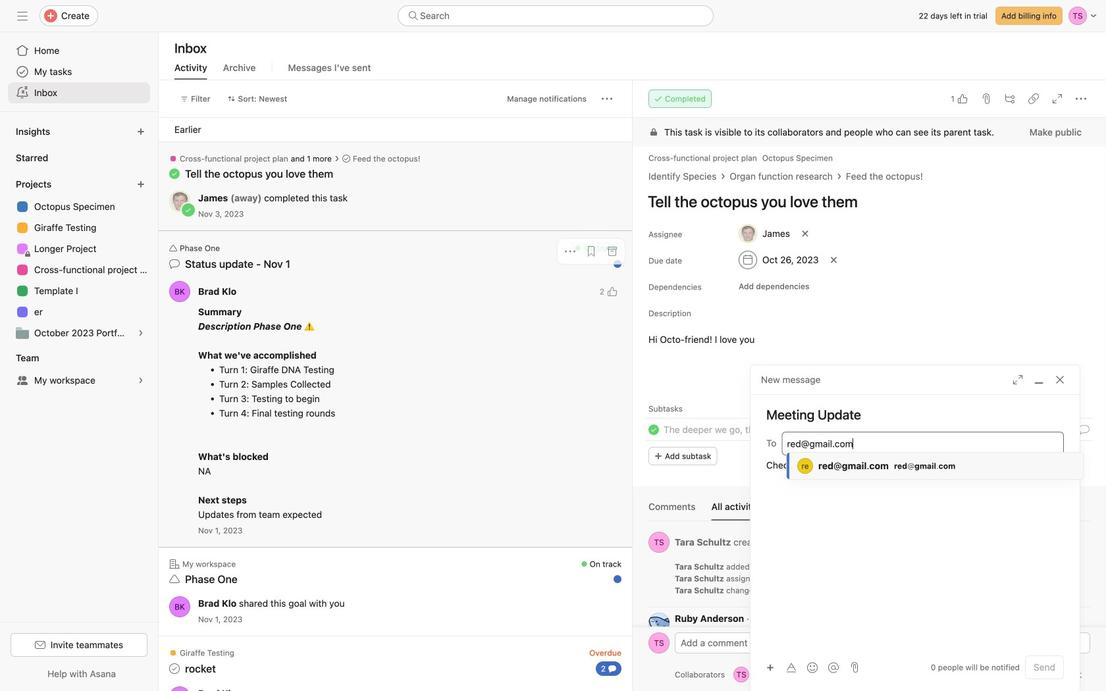 Task type: vqa. For each thing, say whether or not it's contained in the screenshot.
the bottom "access"
no



Task type: locate. For each thing, give the bounding box(es) containing it.
0 comments. click to go to subtask details and comments image
[[1079, 425, 1090, 435]]

delete story image
[[1081, 562, 1089, 570]]

list box
[[398, 5, 714, 26]]

hide sidebar image
[[17, 11, 28, 21]]

1 open user profile image from the top
[[649, 532, 670, 553]]

2 horizontal spatial add or remove collaborators image
[[794, 671, 802, 679]]

add or remove collaborators image
[[734, 667, 750, 683], [771, 667, 786, 683], [794, 671, 802, 679]]

remove assignee image
[[801, 230, 809, 238]]

⚠️ image
[[304, 321, 315, 332]]

main content
[[633, 118, 1106, 689]]

see details, october 2023 portfolio image
[[137, 329, 145, 337]]

formatting image
[[786, 663, 797, 673]]

full screen image
[[1052, 94, 1063, 104]]

toolbar
[[761, 658, 846, 677]]

Add subject text field
[[751, 406, 1080, 424]]

Completed checkbox
[[646, 422, 662, 438]]

delete story image
[[1081, 574, 1089, 582], [1081, 586, 1089, 594]]

more actions for this task image
[[1076, 94, 1087, 104]]

0 vertical spatial open user profile image
[[169, 281, 190, 302]]

1 like. click to like this task image
[[958, 94, 968, 104]]

new insights image
[[137, 128, 145, 136]]

open user profile image
[[649, 532, 670, 553], [649, 613, 670, 634], [649, 633, 670, 654]]

list item
[[633, 418, 1106, 442]]

teams element
[[0, 346, 158, 394]]

open user profile image
[[169, 281, 190, 302], [169, 597, 190, 618]]

insert an object image
[[767, 664, 774, 672]]

1 open user profile image from the top
[[169, 281, 190, 302]]

add subtask image
[[1005, 94, 1015, 104]]

minimize image
[[1034, 375, 1044, 385]]

1 vertical spatial delete story image
[[1081, 586, 1089, 594]]

sort: newest image
[[228, 95, 235, 103]]

0 vertical spatial delete story image
[[1081, 574, 1089, 582]]

completed image
[[646, 422, 662, 438]]

clear due date image
[[830, 256, 838, 264]]

Task Name text field
[[639, 186, 1091, 217]]

1 horizontal spatial add or remove collaborators image
[[771, 667, 786, 683]]

expand popout to full screen image
[[1013, 375, 1023, 385]]

Task Name text field
[[664, 423, 840, 437]]

3 open user profile image from the top
[[649, 633, 670, 654]]

close image
[[1055, 375, 1066, 385]]

0 horizontal spatial add or remove collaborators image
[[734, 667, 750, 683]]

tab list
[[649, 500, 1091, 522]]

new project or portfolio image
[[137, 180, 145, 188]]

1 vertical spatial open user profile image
[[169, 597, 190, 618]]

archive notification image
[[607, 246, 618, 257]]

dialog
[[751, 365, 1080, 691]]



Task type: describe. For each thing, give the bounding box(es) containing it.
global element
[[0, 32, 158, 111]]

Type the name of a team, a project, or people text field
[[787, 436, 1057, 452]]

show options image
[[1077, 614, 1085, 622]]

leftcount image
[[609, 665, 616, 673]]

attachments: add a file to this task, tell the octopus you love them image
[[981, 94, 992, 104]]

copy task link image
[[1029, 94, 1039, 104]]

emoji image
[[807, 663, 818, 673]]

2 likes. click to like this task image
[[607, 286, 618, 297]]

tab list inside 'tell the octopus you love them' dialog
[[649, 500, 1091, 522]]

2 open user profile image from the top
[[649, 613, 670, 634]]

2 delete story image from the top
[[1081, 586, 1089, 594]]

add to bookmarks image
[[586, 246, 597, 257]]

status update icon image
[[169, 259, 180, 269]]

2 open user profile image from the top
[[169, 597, 190, 618]]

at mention image
[[828, 663, 839, 673]]

1 delete story image from the top
[[1081, 574, 1089, 582]]

projects element
[[0, 173, 158, 346]]

tell the octopus you love them dialog
[[633, 80, 1106, 691]]

see details, my workspace image
[[137, 377, 145, 385]]

more actions image
[[602, 94, 612, 104]]



